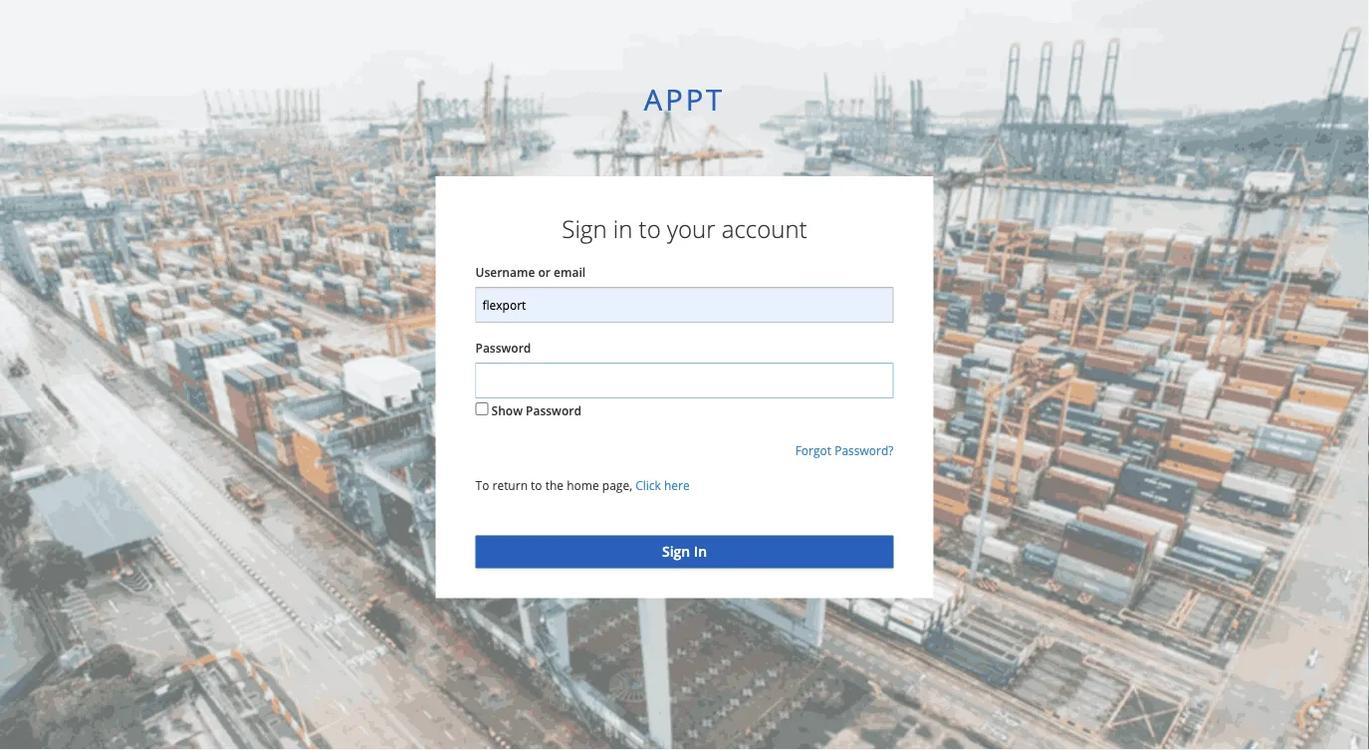 Task type: locate. For each thing, give the bounding box(es) containing it.
password
[[476, 339, 531, 356], [526, 403, 582, 419]]

email
[[554, 264, 586, 280]]

0 horizontal spatial to
[[531, 477, 542, 494]]

None submit
[[476, 536, 894, 568]]

to for your
[[639, 212, 661, 245]]

show password
[[492, 403, 582, 419]]

0 vertical spatial to
[[639, 212, 661, 245]]

password right show
[[526, 403, 582, 419]]

Username or email text field
[[476, 287, 894, 323]]

1 horizontal spatial to
[[639, 212, 661, 245]]

to left the
[[531, 477, 542, 494]]

to return to the home page, click here
[[476, 477, 690, 494]]

password up show
[[476, 339, 531, 356]]

in
[[613, 212, 633, 245]]

sign
[[562, 212, 607, 245]]

or
[[538, 264, 551, 280]]

click here link
[[636, 477, 690, 494]]

account
[[722, 212, 807, 245]]

1 vertical spatial to
[[531, 477, 542, 494]]

password?
[[835, 442, 894, 459]]

forgot password?
[[796, 442, 894, 459]]

to
[[639, 212, 661, 245], [531, 477, 542, 494]]

appt
[[644, 79, 725, 119]]

to right in
[[639, 212, 661, 245]]

show
[[492, 403, 523, 419]]

to
[[476, 477, 489, 494]]

your
[[667, 212, 716, 245]]



Task type: describe. For each thing, give the bounding box(es) containing it.
sign in to your account
[[562, 212, 807, 245]]

1 vertical spatial password
[[526, 403, 582, 419]]

page,
[[602, 477, 633, 494]]

here
[[664, 477, 690, 494]]

click
[[636, 477, 661, 494]]

username
[[476, 264, 535, 280]]

forgot password? link
[[796, 442, 894, 459]]

to for the
[[531, 477, 542, 494]]

Show Password checkbox
[[476, 403, 489, 416]]

username or email
[[476, 264, 586, 280]]

Password password field
[[476, 363, 894, 399]]

the
[[546, 477, 564, 494]]

home
[[567, 477, 599, 494]]

forgot
[[796, 442, 832, 459]]

0 vertical spatial password
[[476, 339, 531, 356]]

return
[[493, 477, 528, 494]]



